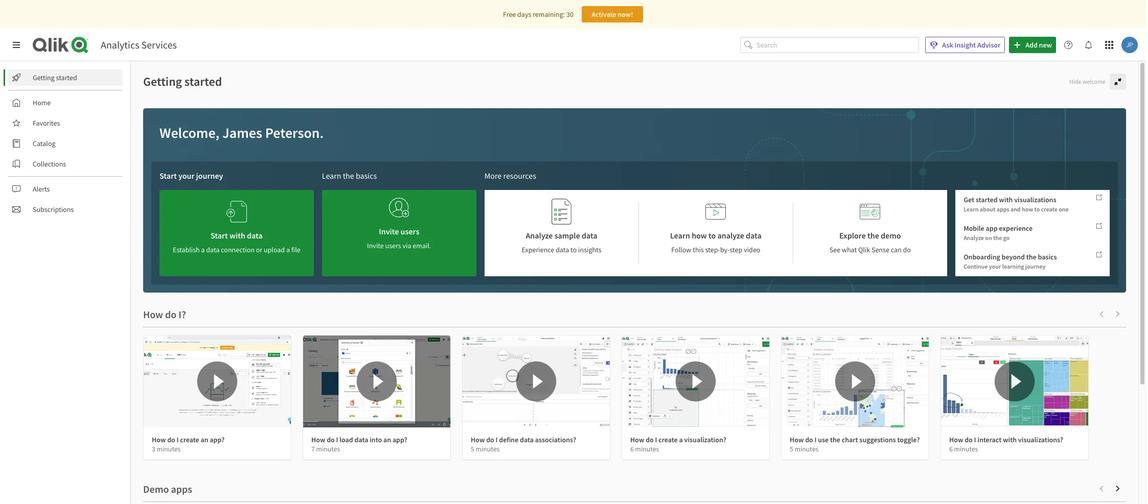 Task type: locate. For each thing, give the bounding box(es) containing it.
2 vertical spatial with
[[1003, 436, 1017, 445]]

i inside how do i create an app? 3 minutes
[[177, 436, 179, 445]]

1 horizontal spatial 6
[[949, 445, 953, 454]]

1 horizontal spatial journey
[[1025, 263, 1046, 271]]

visualizations
[[1014, 195, 1056, 204]]

0 vertical spatial start
[[160, 171, 177, 181]]

1 horizontal spatial to
[[709, 231, 716, 241]]

i for how do i use the chart suggestions toggle?
[[815, 436, 817, 445]]

1 horizontal spatial getting started
[[143, 74, 222, 89]]

6 i from the left
[[974, 436, 976, 445]]

analytics services
[[101, 38, 177, 51]]

james
[[222, 124, 262, 142]]

start
[[160, 171, 177, 181], [211, 231, 228, 241]]

2 how from the left
[[311, 436, 325, 445]]

start for your
[[160, 171, 177, 181]]

do for how do i create a visualization?
[[646, 436, 654, 445]]

i for how do i create an app?
[[177, 436, 179, 445]]

do inside how do i create a visualization? 6 minutes
[[646, 436, 654, 445]]

6 inside how do i interact with visualizations? 6 minutes
[[949, 445, 953, 454]]

how do i use the chart suggestions toggle? element
[[790, 436, 920, 445]]

3 i from the left
[[496, 436, 498, 445]]

your
[[178, 171, 194, 181], [989, 263, 1001, 271]]

1 horizontal spatial getting
[[143, 74, 182, 89]]

do for how do i create an app?
[[167, 436, 175, 445]]

minutes inside how do i interact with visualizations? 6 minutes
[[954, 445, 978, 454]]

0 vertical spatial with
[[999, 195, 1013, 204]]

the inside mobile app experience analyze on the go
[[993, 234, 1002, 242]]

0 horizontal spatial getting
[[33, 73, 55, 82]]

how inside get started with visualizations learn about apps and how to create one
[[1022, 205, 1033, 213]]

step
[[730, 245, 743, 255]]

navigation pane element
[[0, 65, 130, 222]]

users left via
[[385, 241, 401, 251]]

0 vertical spatial basics
[[356, 171, 377, 181]]

analyze inside "analyze sample data experience data to insights"
[[526, 231, 553, 241]]

data
[[247, 231, 263, 241], [582, 231, 597, 241], [746, 231, 762, 241], [206, 245, 220, 255], [556, 245, 569, 255], [355, 436, 368, 445], [520, 436, 534, 445]]

getting started up home link
[[33, 73, 77, 82]]

2 horizontal spatial started
[[976, 195, 998, 204]]

data up video at the right of the page
[[746, 231, 762, 241]]

learn inside 'learn how to analyze data follow this step-by-step video'
[[670, 231, 690, 241]]

0 horizontal spatial analyze
[[526, 231, 553, 241]]

onboarding beyond the basics continue your learning journey
[[964, 253, 1057, 271]]

explore the demo see what qlik sense can do
[[830, 231, 911, 255]]

2 horizontal spatial learn
[[964, 205, 979, 213]]

getting inside getting started link
[[33, 73, 55, 82]]

users up via
[[401, 226, 419, 237]]

do for how do i define data associations?
[[486, 436, 494, 445]]

how do i define data associations? element
[[471, 436, 576, 445]]

getting started down services
[[143, 74, 222, 89]]

subscriptions link
[[8, 201, 123, 218]]

and
[[1011, 205, 1021, 213]]

3 how from the left
[[471, 436, 485, 445]]

do inside how do i interact with visualizations? 6 minutes
[[965, 436, 973, 445]]

do inside how do i create an app? 3 minutes
[[167, 436, 175, 445]]

how right and on the top right of page
[[1022, 205, 1033, 213]]

interact
[[978, 436, 1002, 445]]

0 horizontal spatial getting started
[[33, 73, 77, 82]]

get started with visualizations learn about apps and how to create one
[[964, 195, 1069, 213]]

start for with
[[211, 231, 228, 241]]

0 horizontal spatial create
[[180, 436, 199, 445]]

how
[[152, 436, 166, 445], [311, 436, 325, 445], [471, 436, 485, 445], [630, 436, 644, 445], [790, 436, 804, 445], [949, 436, 963, 445]]

1 horizontal spatial started
[[184, 74, 222, 89]]

minutes inside how do i create an app? 3 minutes
[[157, 445, 181, 454]]

5
[[471, 445, 474, 454], [790, 445, 793, 454]]

a inside how do i create a visualization? 6 minutes
[[679, 436, 683, 445]]

experience
[[522, 245, 554, 255]]

0 vertical spatial to
[[1035, 205, 1040, 213]]

minutes inside how do i load data into an app? 7 minutes
[[316, 445, 340, 454]]

1 vertical spatial to
[[709, 231, 716, 241]]

how for how do i define data associations?
[[471, 436, 485, 445]]

1 an from the left
[[201, 436, 208, 445]]

start inside the start with data establish a data connection or upload a file
[[211, 231, 228, 241]]

5 how from the left
[[790, 436, 804, 445]]

4 how from the left
[[630, 436, 644, 445]]

journey down welcome,
[[196, 171, 223, 181]]

learn how to analyze data image
[[706, 198, 726, 225]]

0 horizontal spatial your
[[178, 171, 194, 181]]

collections link
[[8, 156, 123, 172]]

analyze up experience
[[526, 231, 553, 241]]

close sidebar menu image
[[12, 41, 20, 49]]

2 i from the left
[[336, 436, 338, 445]]

2 an from the left
[[383, 436, 391, 445]]

0 horizontal spatial an
[[201, 436, 208, 445]]

2 horizontal spatial create
[[1041, 205, 1058, 213]]

1 horizontal spatial start
[[211, 231, 228, 241]]

2 horizontal spatial to
[[1035, 205, 1040, 213]]

3
[[152, 445, 155, 454]]

into
[[370, 436, 382, 445]]

1 6 from the left
[[630, 445, 634, 454]]

resources
[[503, 171, 536, 181]]

1 horizontal spatial app?
[[393, 436, 407, 445]]

the
[[343, 171, 354, 181], [868, 231, 879, 241], [993, 234, 1002, 242], [1026, 253, 1037, 262], [830, 436, 840, 445]]

1 vertical spatial journey
[[1025, 263, 1046, 271]]

activate now!
[[592, 10, 633, 19]]

start up 'connection'
[[211, 231, 228, 241]]

getting started link
[[8, 70, 123, 86]]

minutes right 7 on the left bottom of the page
[[316, 445, 340, 454]]

i inside how do i define data associations? 5 minutes
[[496, 436, 498, 445]]

see
[[830, 245, 841, 255]]

this
[[693, 245, 704, 255]]

can
[[891, 245, 902, 255]]

your down welcome,
[[178, 171, 194, 181]]

subscriptions
[[33, 205, 74, 214]]

getting down services
[[143, 74, 182, 89]]

0 vertical spatial users
[[401, 226, 419, 237]]

how inside how do i load data into an app? 7 minutes
[[311, 436, 325, 445]]

welcome
[[1083, 78, 1106, 85]]

1 vertical spatial basics
[[1038, 253, 1057, 262]]

sense
[[872, 245, 889, 255]]

analytics services element
[[101, 38, 177, 51]]

1 minutes from the left
[[157, 445, 181, 454]]

0 horizontal spatial start
[[160, 171, 177, 181]]

0 horizontal spatial learn
[[322, 171, 341, 181]]

app?
[[210, 436, 225, 445], [393, 436, 407, 445]]

minutes down how do i create a visualization? 'element'
[[635, 445, 659, 454]]

4 i from the left
[[655, 436, 657, 445]]

5 inside how do i use the chart suggestions toggle? 5 minutes
[[790, 445, 793, 454]]

1 vertical spatial invite
[[367, 241, 384, 251]]

6 minutes from the left
[[954, 445, 978, 454]]

2 vertical spatial learn
[[670, 231, 690, 241]]

to up the step-
[[709, 231, 716, 241]]

start with data image
[[226, 198, 247, 225]]

1 horizontal spatial create
[[659, 436, 678, 445]]

Search text field
[[757, 37, 919, 53]]

minutes down interact at the bottom right
[[954, 445, 978, 454]]

hide
[[1070, 78, 1081, 85]]

getting
[[33, 73, 55, 82], [143, 74, 182, 89]]

0 horizontal spatial how
[[692, 231, 707, 241]]

use
[[818, 436, 829, 445]]

i for how do i define data associations?
[[496, 436, 498, 445]]

do inside how do i define data associations? 5 minutes
[[486, 436, 494, 445]]

invite down invite users image
[[379, 226, 399, 237]]

data down sample at top
[[556, 245, 569, 255]]

5 minutes from the left
[[795, 445, 819, 454]]

add new
[[1026, 40, 1052, 50]]

analyze sample data image
[[551, 198, 572, 225]]

data right define
[[520, 436, 534, 445]]

getting started inside navigation pane element
[[33, 73, 77, 82]]

analyze inside mobile app experience analyze on the go
[[964, 234, 984, 242]]

4 minutes from the left
[[635, 445, 659, 454]]

2 horizontal spatial a
[[679, 436, 683, 445]]

1 vertical spatial how
[[692, 231, 707, 241]]

minutes for how do i define data associations?
[[476, 445, 500, 454]]

started
[[56, 73, 77, 82], [184, 74, 222, 89], [976, 195, 998, 204]]

an inside how do i load data into an app? 7 minutes
[[383, 436, 391, 445]]

to
[[1035, 205, 1040, 213], [709, 231, 716, 241], [571, 245, 577, 255]]

3 minutes from the left
[[476, 445, 500, 454]]

with inside get started with visualizations learn about apps and how to create one
[[999, 195, 1013, 204]]

1 horizontal spatial how
[[1022, 205, 1033, 213]]

2 vertical spatial to
[[571, 245, 577, 255]]

2 5 from the left
[[790, 445, 793, 454]]

with right interact at the bottom right
[[1003, 436, 1017, 445]]

1 vertical spatial your
[[989, 263, 1001, 271]]

do inside how do i use the chart suggestions toggle? 5 minutes
[[805, 436, 813, 445]]

mobile app experience analyze on the go
[[964, 224, 1033, 242]]

1 5 from the left
[[471, 445, 474, 454]]

with up 'connection'
[[230, 231, 245, 241]]

1 i from the left
[[177, 436, 179, 445]]

the inside "onboarding beyond the basics continue your learning journey"
[[1026, 253, 1037, 262]]

invite
[[379, 226, 399, 237], [367, 241, 384, 251]]

how inside how do i create a visualization? 6 minutes
[[630, 436, 644, 445]]

invite left via
[[367, 241, 384, 251]]

5 i from the left
[[815, 436, 817, 445]]

1 vertical spatial start
[[211, 231, 228, 241]]

6 how from the left
[[949, 436, 963, 445]]

with
[[999, 195, 1013, 204], [230, 231, 245, 241], [1003, 436, 1017, 445]]

how for how do i create an app?
[[152, 436, 166, 445]]

started inside get started with visualizations learn about apps and how to create one
[[976, 195, 998, 204]]

minutes down use
[[795, 445, 819, 454]]

a left visualization?
[[679, 436, 683, 445]]

2 app? from the left
[[393, 436, 407, 445]]

do inside how do i load data into an app? 7 minutes
[[327, 436, 335, 445]]

minutes
[[157, 445, 181, 454], [316, 445, 340, 454], [476, 445, 500, 454], [635, 445, 659, 454], [795, 445, 819, 454], [954, 445, 978, 454]]

analyze sample data experience data to insights
[[522, 231, 602, 255]]

how inside how do i create an app? 3 minutes
[[152, 436, 166, 445]]

add
[[1026, 40, 1038, 50]]

how do i create a visualization? image
[[622, 336, 769, 428]]

learn for learn how to analyze data follow this step-by-step video
[[670, 231, 690, 241]]

0 horizontal spatial to
[[571, 245, 577, 255]]

to down sample at top
[[571, 245, 577, 255]]

create inside how do i create an app? 3 minutes
[[180, 436, 199, 445]]

i inside how do i use the chart suggestions toggle? 5 minutes
[[815, 436, 817, 445]]

demo
[[881, 231, 901, 241]]

i inside how do i create a visualization? 6 minutes
[[655, 436, 657, 445]]

remaining:
[[533, 10, 565, 19]]

i inside how do i load data into an app? 7 minutes
[[336, 436, 338, 445]]

minutes inside how do i create a visualization? 6 minutes
[[635, 445, 659, 454]]

data left into at bottom left
[[355, 436, 368, 445]]

1 horizontal spatial learn
[[670, 231, 690, 241]]

minutes down define
[[476, 445, 500, 454]]

james peterson image
[[1122, 37, 1138, 53]]

0 horizontal spatial a
[[201, 245, 205, 255]]

app? inside how do i create an app? 3 minutes
[[210, 436, 225, 445]]

how for how do i use the chart suggestions toggle?
[[790, 436, 804, 445]]

1 how from the left
[[152, 436, 166, 445]]

6 for how do i interact with visualizations?
[[949, 445, 953, 454]]

analyze
[[526, 231, 553, 241], [964, 234, 984, 242]]

how inside how do i interact with visualizations? 6 minutes
[[949, 436, 963, 445]]

basics
[[356, 171, 377, 181], [1038, 253, 1057, 262]]

2 6 from the left
[[949, 445, 953, 454]]

1 vertical spatial learn
[[964, 205, 979, 213]]

how do i interact with visualizations? 6 minutes
[[949, 436, 1063, 454]]

how do i create an app? 3 minutes
[[152, 436, 225, 454]]

create inside how do i create a visualization? 6 minutes
[[659, 436, 678, 445]]

file
[[291, 245, 301, 255]]

with up apps at the top right
[[999, 195, 1013, 204]]

how do i interact with visualizations? element
[[949, 436, 1063, 445]]

1 horizontal spatial your
[[989, 263, 1001, 271]]

insights
[[578, 245, 602, 255]]

minutes right 3
[[157, 445, 181, 454]]

a right establish at the left of page
[[201, 245, 205, 255]]

data inside how do i define data associations? 5 minutes
[[520, 436, 534, 445]]

1 horizontal spatial analyze
[[964, 234, 984, 242]]

how up the this on the right of the page
[[692, 231, 707, 241]]

how do i use the chart suggestions toggle? image
[[782, 336, 929, 428]]

6 inside how do i create a visualization? 6 minutes
[[630, 445, 634, 454]]

i
[[177, 436, 179, 445], [336, 436, 338, 445], [496, 436, 498, 445], [655, 436, 657, 445], [815, 436, 817, 445], [974, 436, 976, 445]]

toggle?
[[897, 436, 920, 445]]

journey right learning
[[1025, 263, 1046, 271]]

how for how do i interact with visualizations?
[[949, 436, 963, 445]]

to down visualizations
[[1035, 205, 1040, 213]]

ask
[[942, 40, 953, 50]]

1 horizontal spatial 5
[[790, 445, 793, 454]]

analyze down mobile
[[964, 234, 984, 242]]

on
[[985, 234, 992, 242]]

1 app? from the left
[[210, 436, 225, 445]]

establish
[[173, 245, 200, 255]]

0 horizontal spatial 6
[[630, 445, 634, 454]]

0 horizontal spatial started
[[56, 73, 77, 82]]

0 vertical spatial learn
[[322, 171, 341, 181]]

1 horizontal spatial an
[[383, 436, 391, 445]]

start down welcome,
[[160, 171, 177, 181]]

6
[[630, 445, 634, 454], [949, 445, 953, 454]]

journey
[[196, 171, 223, 181], [1025, 263, 1046, 271]]

1 horizontal spatial basics
[[1038, 253, 1057, 262]]

getting up 'home'
[[33, 73, 55, 82]]

0 horizontal spatial 5
[[471, 445, 474, 454]]

0 vertical spatial how
[[1022, 205, 1033, 213]]

with inside how do i interact with visualizations? 6 minutes
[[1003, 436, 1017, 445]]

0 horizontal spatial journey
[[196, 171, 223, 181]]

a left file
[[286, 245, 290, 255]]

i inside how do i interact with visualizations? 6 minutes
[[974, 436, 976, 445]]

app
[[986, 224, 998, 233]]

how inside how do i define data associations? 5 minutes
[[471, 436, 485, 445]]

how inside 'learn how to analyze data follow this step-by-step video'
[[692, 231, 707, 241]]

explore the demo image
[[860, 198, 880, 225]]

invite users image
[[389, 194, 409, 221]]

1 vertical spatial with
[[230, 231, 245, 241]]

data inside how do i load data into an app? 7 minutes
[[355, 436, 368, 445]]

minutes for how do i create an app?
[[157, 445, 181, 454]]

app? inside how do i load data into an app? 7 minutes
[[393, 436, 407, 445]]

how do i load data into an app? image
[[303, 336, 450, 428]]

your down onboarding
[[989, 263, 1001, 271]]

ask insight advisor button
[[925, 37, 1005, 53]]

0 horizontal spatial app?
[[210, 436, 225, 445]]

to inside 'learn how to analyze data follow this step-by-step video'
[[709, 231, 716, 241]]

get
[[964, 195, 974, 204]]

how inside how do i use the chart suggestions toggle? 5 minutes
[[790, 436, 804, 445]]

minutes inside how do i define data associations? 5 minutes
[[476, 445, 500, 454]]

2 minutes from the left
[[316, 445, 340, 454]]

hide welcome image
[[1114, 78, 1122, 86]]

basics inside "onboarding beyond the basics continue your learning journey"
[[1038, 253, 1057, 262]]

0 vertical spatial journey
[[196, 171, 223, 181]]

i for how do i create a visualization?
[[655, 436, 657, 445]]

a for how
[[679, 436, 683, 445]]



Task type: vqa. For each thing, say whether or not it's contained in the screenshot.
a few seconds
no



Task type: describe. For each thing, give the bounding box(es) containing it.
what
[[842, 245, 857, 255]]

create for how do i create an app?
[[180, 436, 199, 445]]

sample
[[555, 231, 580, 241]]

i for how do i interact with visualizations?
[[974, 436, 976, 445]]

welcome, james peterson. main content
[[131, 61, 1146, 505]]

by-
[[720, 245, 730, 255]]

how do i use the chart suggestions toggle? 5 minutes
[[790, 436, 920, 454]]

5 inside how do i define data associations? 5 minutes
[[471, 445, 474, 454]]

getting started inside welcome, james peterson. main content
[[143, 74, 222, 89]]

do inside explore the demo see what qlik sense can do
[[903, 245, 911, 255]]

journey inside "onboarding beyond the basics continue your learning journey"
[[1025, 263, 1046, 271]]

0 horizontal spatial basics
[[356, 171, 377, 181]]

0 vertical spatial invite
[[379, 226, 399, 237]]

30
[[566, 10, 574, 19]]

suggestions
[[860, 436, 896, 445]]

advisor
[[977, 40, 1001, 50]]

i for how do i load data into an app?
[[336, 436, 338, 445]]

visualization?
[[684, 436, 726, 445]]

your inside "onboarding beyond the basics continue your learning journey"
[[989, 263, 1001, 271]]

or
[[256, 245, 262, 255]]

home
[[33, 98, 51, 107]]

how do i create an app? image
[[144, 336, 291, 428]]

0 vertical spatial your
[[178, 171, 194, 181]]

follow
[[671, 245, 691, 255]]

step-
[[705, 245, 720, 255]]

apps
[[997, 205, 1009, 213]]

data up insights
[[582, 231, 597, 241]]

qlik
[[858, 245, 870, 255]]

learn the basics
[[322, 171, 377, 181]]

learning
[[1002, 263, 1024, 271]]

minutes inside how do i use the chart suggestions toggle? 5 minutes
[[795, 445, 819, 454]]

load
[[340, 436, 353, 445]]

how do i load data into an app? element
[[311, 436, 407, 445]]

1 vertical spatial users
[[385, 241, 401, 251]]

onboarding
[[964, 253, 1000, 262]]

minutes for how do i interact with visualizations?
[[954, 445, 978, 454]]

analyze
[[718, 231, 744, 241]]

an inside how do i create an app? 3 minutes
[[201, 436, 208, 445]]

a for start
[[201, 245, 205, 255]]

now!
[[618, 10, 633, 19]]

the inside explore the demo see what qlik sense can do
[[868, 231, 879, 241]]

catalog link
[[8, 135, 123, 152]]

do for how do i use the chart suggestions toggle?
[[805, 436, 813, 445]]

welcome,
[[160, 124, 219, 142]]

go
[[1003, 234, 1010, 242]]

services
[[141, 38, 177, 51]]

how do i create a visualization? 6 minutes
[[630, 436, 726, 454]]

with inside the start with data establish a data connection or upload a file
[[230, 231, 245, 241]]

start your journey
[[160, 171, 223, 181]]

do for how do i interact with visualizations?
[[965, 436, 973, 445]]

getting inside welcome, james peterson. main content
[[143, 74, 182, 89]]

data inside 'learn how to analyze data follow this step-by-step video'
[[746, 231, 762, 241]]

searchbar element
[[740, 37, 919, 53]]

the inside how do i use the chart suggestions toggle? 5 minutes
[[830, 436, 840, 445]]

learn how to analyze data follow this step-by-step video
[[670, 231, 762, 255]]

how do i load data into an app? 7 minutes
[[311, 436, 407, 454]]

upload
[[264, 245, 285, 255]]

how do i create a visualization? element
[[630, 436, 726, 445]]

explore
[[839, 231, 866, 241]]

continue
[[964, 263, 988, 271]]

insight
[[955, 40, 976, 50]]

do for how do i load data into an app?
[[327, 436, 335, 445]]

define
[[499, 436, 519, 445]]

favorites
[[33, 119, 60, 128]]

activate
[[592, 10, 616, 19]]

one
[[1059, 205, 1069, 213]]

more resources
[[484, 171, 536, 181]]

mobile
[[964, 224, 985, 233]]

new
[[1039, 40, 1052, 50]]

how do i create an app? element
[[152, 436, 225, 445]]

learn for learn the basics
[[322, 171, 341, 181]]

welcome, james peterson.
[[160, 124, 324, 142]]

associations?
[[535, 436, 576, 445]]

via
[[403, 241, 411, 251]]

data left 'connection'
[[206, 245, 220, 255]]

7
[[311, 445, 315, 454]]

to inside get started with visualizations learn about apps and how to create one
[[1035, 205, 1040, 213]]

how do i define data associations? image
[[463, 336, 610, 428]]

started inside navigation pane element
[[56, 73, 77, 82]]

chart
[[842, 436, 858, 445]]

home link
[[8, 95, 123, 111]]

catalog
[[33, 139, 56, 148]]

email.
[[413, 241, 431, 251]]

video
[[744, 245, 760, 255]]

start with data establish a data connection or upload a file
[[173, 231, 301, 255]]

data up or
[[247, 231, 263, 241]]

alerts link
[[8, 181, 123, 197]]

days
[[517, 10, 531, 19]]

collections
[[33, 160, 66, 169]]

how do i interact with visualizations? image
[[941, 336, 1088, 428]]

beyond
[[1002, 253, 1025, 262]]

1 horizontal spatial a
[[286, 245, 290, 255]]

alerts
[[33, 185, 50, 194]]

6 for how do i create a visualization?
[[630, 445, 634, 454]]

favorites link
[[8, 115, 123, 131]]

about
[[980, 205, 996, 213]]

how for how do i create a visualization?
[[630, 436, 644, 445]]

learn inside get started with visualizations learn about apps and how to create one
[[964, 205, 979, 213]]

how for how do i load data into an app?
[[311, 436, 325, 445]]

minutes for how do i create a visualization?
[[635, 445, 659, 454]]

activate now! link
[[582, 6, 643, 22]]

how do i define data associations? 5 minutes
[[471, 436, 576, 454]]

create inside get started with visualizations learn about apps and how to create one
[[1041, 205, 1058, 213]]

create for how do i create a visualization?
[[659, 436, 678, 445]]

invite users invite users via email.
[[367, 226, 431, 251]]

free
[[503, 10, 516, 19]]

analytics
[[101, 38, 139, 51]]

to inside "analyze sample data experience data to insights"
[[571, 245, 577, 255]]

free days remaining: 30
[[503, 10, 574, 19]]

ask insight advisor
[[942, 40, 1001, 50]]



